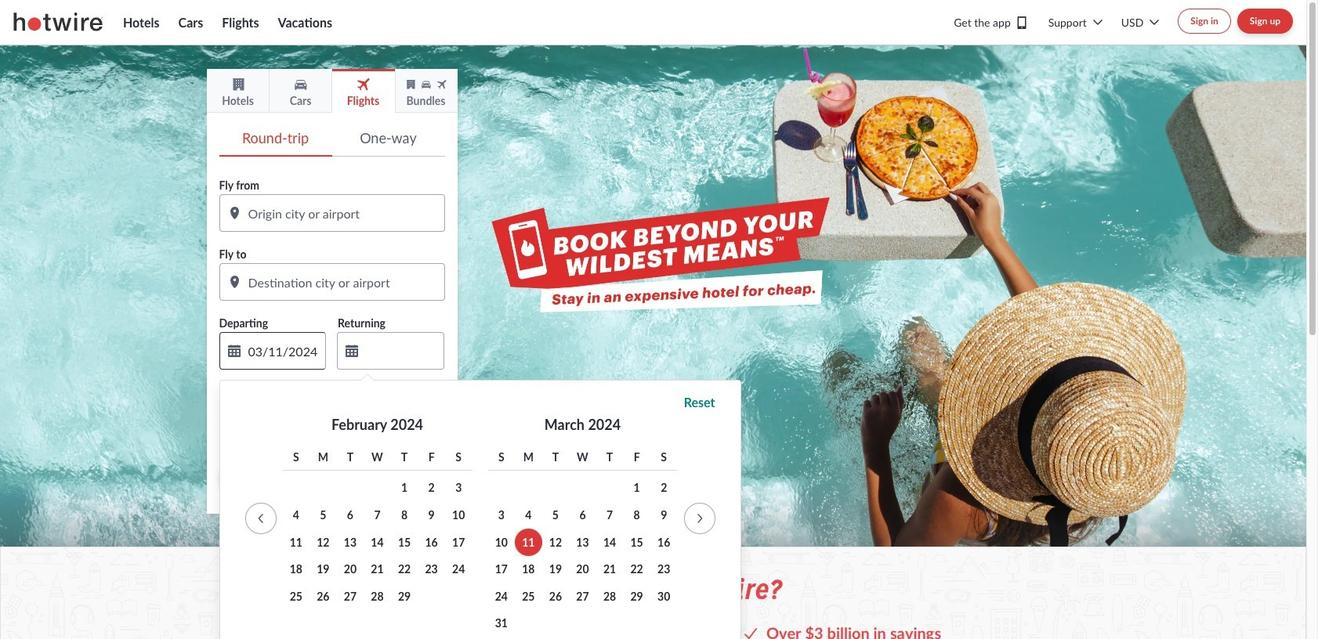 Task type: describe. For each thing, give the bounding box(es) containing it.
Check in date expanded. Choose a date from the table below. Tab into the table and use the arrow keys for navigation. text field
[[219, 332, 326, 370]]

march 11, 2024 is selected as your check-in date. element
[[515, 529, 542, 557]]



Task type: locate. For each thing, give the bounding box(es) containing it.
february 2024 element
[[283, 445, 472, 638]]

Destination city or airport text field
[[219, 263, 445, 301]]

march 2024 element
[[488, 445, 678, 638]]

dialog
[[219, 374, 741, 640]]

Origin city or airport text field
[[219, 194, 445, 232]]

application
[[219, 401, 445, 439], [245, 408, 715, 640]]

None text field
[[337, 332, 444, 370]]



Task type: vqa. For each thing, say whether or not it's contained in the screenshot.
destination city or airport text box
yes



